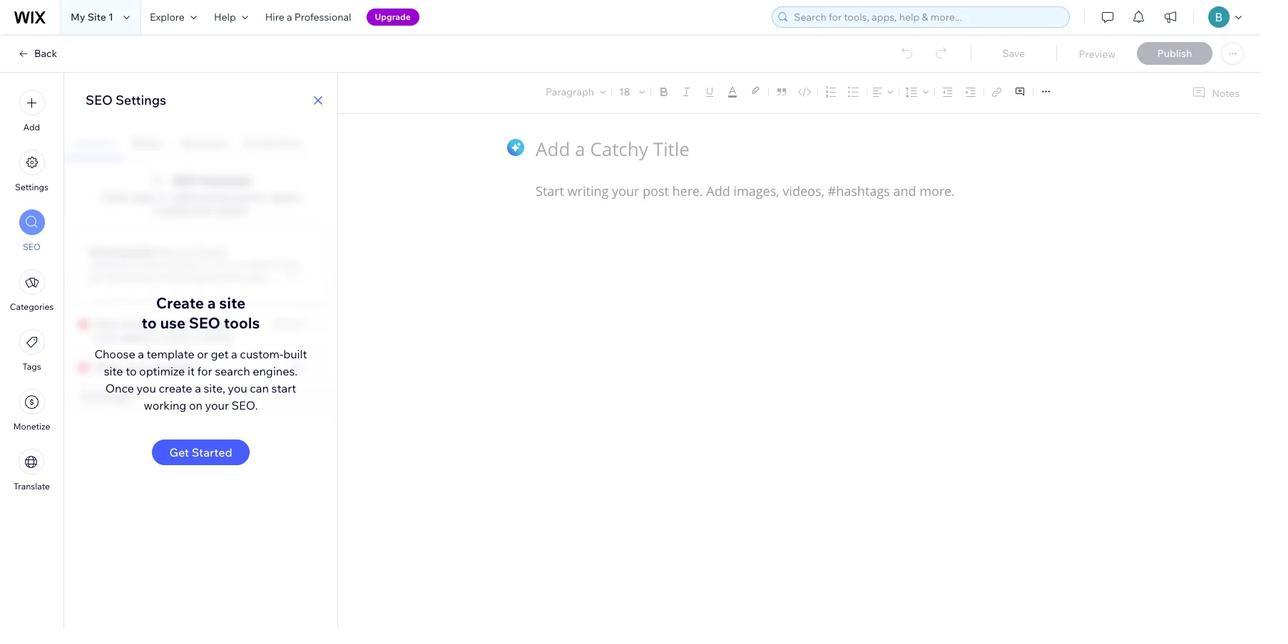 Task type: describe. For each thing, give the bounding box(es) containing it.
basics
[[133, 137, 163, 150]]

help button
[[205, 0, 257, 34]]

(premium
[[153, 247, 192, 257]]

follow
[[100, 191, 130, 204]]

1 horizontal spatial settings
[[115, 92, 166, 108]]

2 you from the left
[[228, 381, 247, 396]]

1 you from the left
[[137, 381, 156, 396]]

search inside allow this post to get indexed (may appear in search results)
[[165, 331, 196, 344]]

started
[[192, 445, 232, 460]]

results)
[[198, 331, 233, 344]]

indexed
[[194, 318, 231, 331]]

this inside follow tasks to optimize this post for search engines and visitors
[[213, 191, 230, 204]]

advanced button
[[171, 128, 235, 159]]

write
[[94, 362, 120, 374]]

site,
[[204, 381, 225, 396]]

monetize
[[13, 422, 50, 432]]

choose
[[211, 260, 240, 270]]

explore
[[150, 11, 185, 24]]

tags
[[22, 362, 41, 372]]

related
[[105, 271, 133, 282]]

get inside focus keyword (premium feature) upgrade to a premium plan to choose a keyword and get related tasks to better optimize this post.
[[90, 271, 103, 282]]

get started
[[169, 445, 232, 460]]

professional
[[294, 11, 351, 24]]

1 horizontal spatial assistant
[[199, 173, 251, 188]]

and inside follow tasks to optimize this post for search engines and visitors
[[194, 204, 211, 217]]

custom-
[[240, 347, 283, 361]]

Search for tools, apps, help & more... field
[[790, 7, 1065, 27]]

this inside focus keyword (premium feature) upgrade to a premium plan to choose a keyword and get related tasks to better optimize this post.
[[231, 271, 245, 282]]

post inside follow tasks to optimize this post for search engines and visitors
[[232, 191, 253, 204]]

translate button
[[14, 449, 50, 492]]

engines
[[155, 204, 191, 217]]

search inside choose a template or get a custom-built site to optimize it for search engines. once you create a site, you can start working on your seo.
[[215, 364, 250, 378]]

to up related
[[127, 260, 135, 270]]

seo for seo assistant
[[173, 173, 197, 188]]

a down results)
[[231, 347, 237, 361]]

categories
[[10, 302, 54, 312]]

translate
[[14, 481, 50, 492]]

focus
[[90, 247, 114, 257]]

post
[[81, 392, 99, 403]]

paragraph button
[[543, 82, 608, 102]]

insights
[[101, 392, 133, 403]]

choose a template or get a custom-built site to optimize it for search engines. once you create a site, you can start working on your seo.
[[94, 347, 307, 413]]

low
[[289, 364, 305, 372]]

to inside follow tasks to optimize this post for search engines and visitors
[[159, 191, 168, 204]]

critical
[[272, 321, 305, 328]]

optimize inside focus keyword (premium feature) upgrade to a premium plan to choose a keyword and get related tasks to better optimize this post.
[[194, 271, 229, 282]]

Add a Catchy Title text field
[[536, 137, 1049, 162]]

your
[[205, 398, 229, 413]]

post insights
[[81, 392, 133, 403]]

write meta description
[[94, 362, 201, 374]]

start
[[271, 381, 296, 396]]

a right hire
[[287, 11, 292, 24]]

seo for seo
[[23, 242, 41, 253]]

description
[[148, 362, 201, 374]]

seo inside create a site to use seo tools
[[189, 313, 220, 332]]

to inside allow this post to get indexed (may appear in search results)
[[165, 318, 174, 331]]

allow this post to get indexed (may appear in search results)
[[94, 318, 233, 344]]

choose
[[94, 347, 135, 361]]

1
[[108, 11, 113, 24]]

and inside focus keyword (premium feature) upgrade to a premium plan to choose a keyword and get related tasks to better optimize this post.
[[284, 260, 299, 270]]

post inside allow this post to get indexed (may appear in search results)
[[141, 318, 162, 331]]

focus keyword (premium feature) upgrade to a premium plan to choose a keyword and get related tasks to better optimize this post.
[[90, 247, 299, 282]]

add button
[[19, 90, 45, 133]]

assistant button
[[64, 128, 124, 159]]

or
[[197, 347, 208, 361]]

upgrade inside focus keyword (premium feature) upgrade to a premium plan to choose a keyword and get related tasks to better optimize this post.
[[90, 260, 125, 270]]

1 vertical spatial keyword
[[248, 260, 282, 270]]

visitors
[[214, 204, 247, 217]]

follow tasks to optimize this post for search engines and visitors
[[100, 191, 302, 217]]

notes
[[1212, 87, 1240, 100]]

meta
[[122, 362, 146, 374]]

a inside create a site to use seo tools
[[207, 294, 216, 312]]

basics button
[[124, 128, 171, 159]]

help
[[214, 11, 236, 24]]

engines.
[[253, 364, 298, 378]]

paragraph
[[546, 86, 594, 98]]

feature)
[[194, 247, 226, 257]]

seo assistant
[[173, 173, 251, 188]]



Task type: locate. For each thing, give the bounding box(es) containing it.
for inside choose a template or get a custom-built site to optimize it for search engines. once you create a site, you can start working on your seo.
[[197, 364, 212, 378]]

plan
[[182, 260, 199, 270]]

assistant down the seo settings
[[73, 137, 116, 150]]

tools
[[224, 313, 260, 332]]

0 horizontal spatial upgrade
[[90, 260, 125, 270]]

2 vertical spatial optimize
[[139, 364, 185, 378]]

0 horizontal spatial assistant
[[73, 137, 116, 150]]

post up the template at the left bottom of page
[[141, 318, 162, 331]]

0 vertical spatial site
[[219, 294, 246, 312]]

upgrade inside button
[[375, 11, 411, 22]]

premium
[[144, 260, 180, 270]]

seo up follow tasks to optimize this post for search engines and visitors
[[173, 173, 197, 188]]

seo button
[[19, 210, 45, 253]]

it
[[188, 364, 195, 378]]

hire a professional link
[[257, 0, 360, 34]]

seo inside seo button
[[23, 242, 41, 253]]

search down share
[[271, 191, 302, 204]]

once
[[105, 381, 134, 396]]

share
[[274, 137, 300, 150]]

settings
[[115, 92, 166, 108], [15, 182, 48, 193]]

to down premium
[[158, 271, 166, 282]]

0 vertical spatial keyword
[[116, 247, 151, 257]]

for right visitors
[[255, 191, 269, 204]]

0 horizontal spatial get
[[90, 271, 103, 282]]

my
[[71, 11, 85, 24]]

settings up seo button
[[15, 182, 48, 193]]

optimize inside choose a template or get a custom-built site to optimize it for search engines. once you create a site, you can start working on your seo.
[[139, 364, 185, 378]]

seo
[[86, 92, 113, 108], [173, 173, 197, 188], [23, 242, 41, 253], [189, 313, 220, 332]]

1 vertical spatial for
[[197, 364, 212, 378]]

optimize down the template at the left bottom of page
[[139, 364, 185, 378]]

built
[[283, 347, 307, 361]]

a up indexed
[[207, 294, 216, 312]]

hire
[[265, 11, 284, 24]]

tasks inside follow tasks to optimize this post for search engines and visitors
[[132, 191, 157, 204]]

1 vertical spatial upgrade
[[90, 260, 125, 270]]

0 vertical spatial tasks
[[132, 191, 157, 204]]

a left site,
[[195, 381, 201, 396]]

upgrade
[[375, 11, 411, 22], [90, 260, 125, 270]]

1 horizontal spatial and
[[284, 260, 299, 270]]

0 vertical spatial search
[[271, 191, 302, 204]]

1 horizontal spatial upgrade
[[375, 11, 411, 22]]

site up tools
[[219, 294, 246, 312]]

settings up "basics"
[[115, 92, 166, 108]]

appear
[[119, 331, 152, 344]]

search up the template at the left bottom of page
[[165, 331, 196, 344]]

keyword up related
[[116, 247, 151, 257]]

get right or
[[211, 347, 229, 361]]

0 horizontal spatial this
[[122, 318, 139, 331]]

post down seo assistant
[[232, 191, 253, 204]]

this down choose
[[231, 271, 245, 282]]

and
[[194, 204, 211, 217], [284, 260, 299, 270]]

working
[[144, 398, 186, 413]]

upgrade button
[[366, 9, 419, 26]]

post.
[[247, 271, 267, 282]]

1 vertical spatial this
[[231, 271, 245, 282]]

site inside choose a template or get a custom-built site to optimize it for search engines. once you create a site, you can start working on your seo.
[[104, 364, 123, 378]]

0 vertical spatial for
[[255, 191, 269, 204]]

to right follow
[[159, 191, 168, 204]]

tab list containing assistant
[[64, 128, 337, 159]]

categories button
[[10, 270, 54, 312]]

in
[[154, 331, 163, 344]]

1 vertical spatial and
[[284, 260, 299, 270]]

(may
[[94, 331, 117, 344]]

0 horizontal spatial and
[[194, 204, 211, 217]]

2 vertical spatial this
[[122, 318, 139, 331]]

site inside create a site to use seo tools
[[219, 294, 246, 312]]

1 vertical spatial optimize
[[194, 271, 229, 282]]

tasks inside focus keyword (premium feature) upgrade to a premium plan to choose a keyword and get related tasks to better optimize this post.
[[135, 271, 156, 282]]

can
[[250, 381, 269, 396]]

to
[[159, 191, 168, 204], [127, 260, 135, 270], [201, 260, 209, 270], [158, 271, 166, 282], [142, 313, 157, 332], [165, 318, 174, 331], [126, 364, 137, 378]]

1 horizontal spatial this
[[213, 191, 230, 204]]

1 horizontal spatial search
[[215, 364, 250, 378]]

social share
[[244, 137, 300, 150]]

menu
[[0, 81, 63, 501]]

get for post
[[176, 318, 192, 331]]

tasks
[[132, 191, 157, 204], [135, 271, 156, 282]]

a left premium
[[137, 260, 142, 270]]

create a site to use seo tools
[[142, 294, 260, 332]]

a up the write meta description
[[138, 347, 144, 361]]

0 vertical spatial get
[[90, 271, 103, 282]]

a
[[287, 11, 292, 24], [137, 260, 142, 270], [242, 260, 247, 270], [207, 294, 216, 312], [138, 347, 144, 361], [231, 347, 237, 361], [195, 381, 201, 396]]

search up site,
[[215, 364, 250, 378]]

assistant up visitors
[[199, 173, 251, 188]]

upgrade right professional
[[375, 11, 411, 22]]

0 horizontal spatial for
[[197, 364, 212, 378]]

create
[[156, 294, 204, 312]]

site down choose
[[104, 364, 123, 378]]

this
[[213, 191, 230, 204], [231, 271, 245, 282], [122, 318, 139, 331]]

site
[[87, 11, 106, 24]]

site
[[219, 294, 246, 312], [104, 364, 123, 378]]

get for template
[[211, 347, 229, 361]]

1 vertical spatial post
[[141, 318, 162, 331]]

1 vertical spatial search
[[165, 331, 196, 344]]

add
[[23, 122, 40, 133]]

keyword
[[116, 247, 151, 257], [248, 260, 282, 270]]

on
[[189, 398, 203, 413]]

upgrade down focus
[[90, 260, 125, 270]]

2 horizontal spatial search
[[271, 191, 302, 204]]

2 horizontal spatial get
[[211, 347, 229, 361]]

for
[[255, 191, 269, 204], [197, 364, 212, 378]]

settings button
[[15, 150, 48, 193]]

seo up categories button
[[23, 242, 41, 253]]

tasks down premium
[[135, 271, 156, 282]]

1 vertical spatial site
[[104, 364, 123, 378]]

to left the use
[[142, 313, 157, 332]]

seo up or
[[189, 313, 220, 332]]

seo settings
[[86, 92, 166, 108]]

menu containing add
[[0, 81, 63, 501]]

keyword up "post." at the left
[[248, 260, 282, 270]]

seo for seo settings
[[86, 92, 113, 108]]

better
[[168, 271, 192, 282]]

optimize inside follow tasks to optimize this post for search engines and visitors
[[171, 191, 211, 204]]

tags button
[[19, 330, 45, 372]]

0 vertical spatial settings
[[115, 92, 166, 108]]

2 vertical spatial search
[[215, 364, 250, 378]]

search inside follow tasks to optimize this post for search engines and visitors
[[271, 191, 302, 204]]

tasks right follow
[[132, 191, 157, 204]]

monetize button
[[13, 389, 50, 432]]

0 horizontal spatial site
[[104, 364, 123, 378]]

this down seo assistant
[[213, 191, 230, 204]]

this inside allow this post to get indexed (may appear in search results)
[[122, 318, 139, 331]]

get down create
[[176, 318, 192, 331]]

to up once in the bottom left of the page
[[126, 364, 137, 378]]

0 vertical spatial this
[[213, 191, 230, 204]]

2 horizontal spatial this
[[231, 271, 245, 282]]

0 horizontal spatial post
[[141, 318, 162, 331]]

back button
[[17, 47, 57, 60]]

seo.
[[231, 398, 258, 413]]

for inside follow tasks to optimize this post for search engines and visitors
[[255, 191, 269, 204]]

0 horizontal spatial keyword
[[116, 247, 151, 257]]

1 horizontal spatial for
[[255, 191, 269, 204]]

you up the seo.
[[228, 381, 247, 396]]

this right allow
[[122, 318, 139, 331]]

my site 1
[[71, 11, 113, 24]]

0 vertical spatial assistant
[[73, 137, 116, 150]]

you down the write meta description
[[137, 381, 156, 396]]

0 horizontal spatial search
[[165, 331, 196, 344]]

optimize down choose
[[194, 271, 229, 282]]

and left visitors
[[194, 204, 211, 217]]

a right choose
[[242, 260, 247, 270]]

to inside choose a template or get a custom-built site to optimize it for search engines. once you create a site, you can start working on your seo.
[[126, 364, 137, 378]]

search
[[271, 191, 302, 204], [165, 331, 196, 344], [215, 364, 250, 378]]

1 vertical spatial tasks
[[135, 271, 156, 282]]

get left related
[[90, 271, 103, 282]]

get inside choose a template or get a custom-built site to optimize it for search engines. once you create a site, you can start working on your seo.
[[211, 347, 229, 361]]

use
[[160, 313, 185, 332]]

1 horizontal spatial post
[[232, 191, 253, 204]]

optimize
[[171, 191, 211, 204], [194, 271, 229, 282], [139, 364, 185, 378]]

to right the in on the left bottom
[[165, 318, 174, 331]]

0 vertical spatial post
[[232, 191, 253, 204]]

create
[[159, 381, 192, 396]]

template
[[147, 347, 194, 361]]

back
[[34, 47, 57, 60]]

allow
[[94, 318, 120, 331]]

0 horizontal spatial settings
[[15, 182, 48, 193]]

and up critical
[[284, 260, 299, 270]]

1 vertical spatial settings
[[15, 182, 48, 193]]

get
[[90, 271, 103, 282], [176, 318, 192, 331], [211, 347, 229, 361]]

1 horizontal spatial you
[[228, 381, 247, 396]]

0 vertical spatial upgrade
[[375, 11, 411, 22]]

social
[[244, 137, 272, 150]]

get inside allow this post to get indexed (may appear in search results)
[[176, 318, 192, 331]]

hire a professional
[[265, 11, 351, 24]]

1 horizontal spatial site
[[219, 294, 246, 312]]

get
[[169, 445, 189, 460]]

1 vertical spatial get
[[176, 318, 192, 331]]

notes button
[[1186, 83, 1244, 103]]

1 horizontal spatial keyword
[[248, 260, 282, 270]]

seo up 'assistant' button
[[86, 92, 113, 108]]

2 vertical spatial get
[[211, 347, 229, 361]]

1 vertical spatial assistant
[[199, 173, 251, 188]]

1 horizontal spatial get
[[176, 318, 192, 331]]

tab list
[[64, 128, 337, 159]]

get started button
[[152, 440, 249, 465]]

social share button
[[235, 128, 308, 159]]

advanced
[[180, 137, 227, 150]]

0 horizontal spatial you
[[137, 381, 156, 396]]

to inside create a site to use seo tools
[[142, 313, 157, 332]]

to down feature)
[[201, 260, 209, 270]]

0 vertical spatial and
[[194, 204, 211, 217]]

0 vertical spatial optimize
[[171, 191, 211, 204]]

assistant inside button
[[73, 137, 116, 150]]

optimize down seo assistant
[[171, 191, 211, 204]]

for right the 'it'
[[197, 364, 212, 378]]



Task type: vqa. For each thing, say whether or not it's contained in the screenshot.
post
yes



